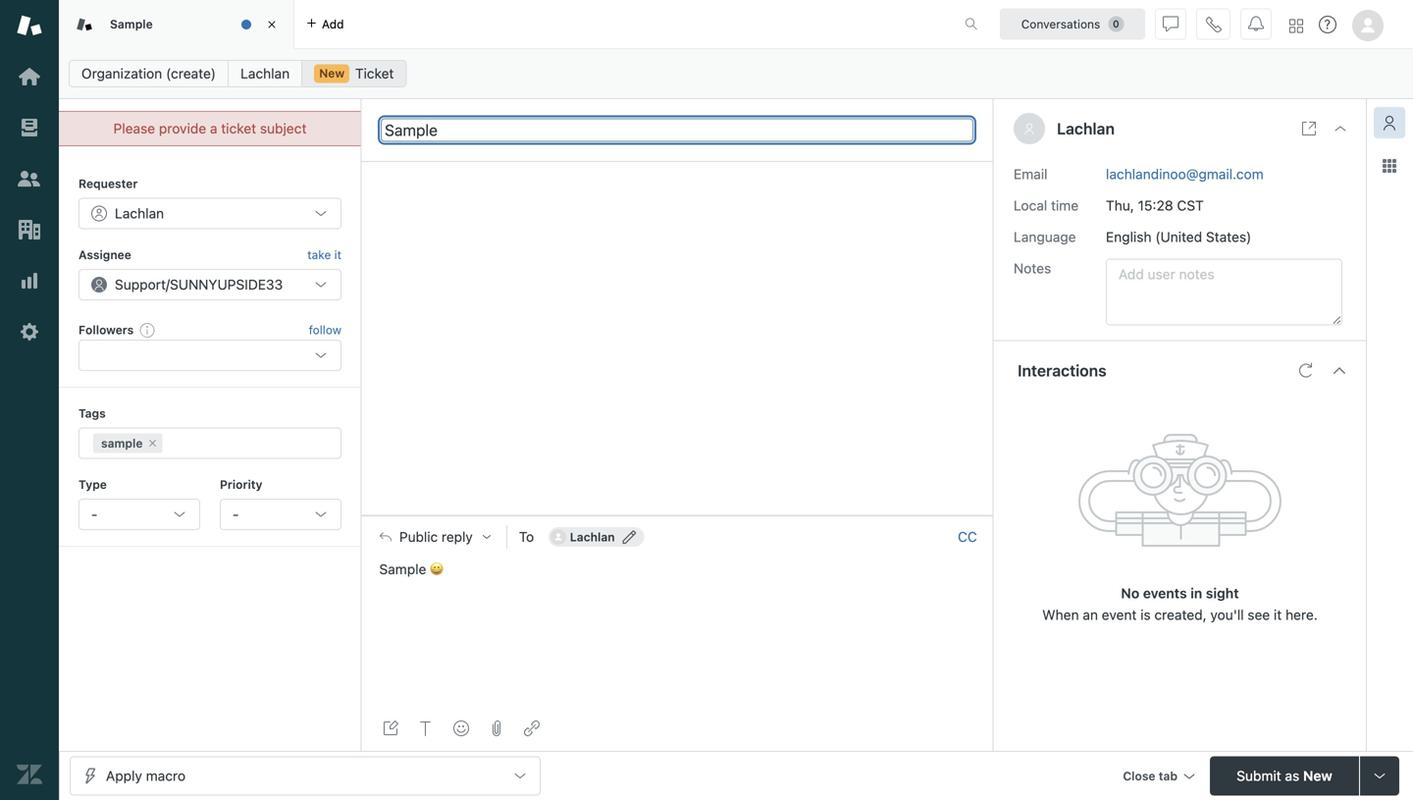 Task type: describe. For each thing, give the bounding box(es) containing it.
new inside the secondary element
[[319, 66, 345, 80]]

follow button
[[309, 321, 342, 339]]

conversations button
[[1000, 8, 1146, 40]]

is
[[1141, 607, 1151, 623]]

minimize composer image
[[670, 508, 685, 523]]

to
[[519, 529, 534, 545]]

local
[[1014, 197, 1048, 214]]

notifications image
[[1249, 16, 1264, 32]]

view more details image
[[1302, 121, 1317, 136]]

sample
[[101, 436, 143, 450]]

tabs tab list
[[59, 0, 944, 49]]

lachlan link
[[228, 60, 303, 87]]

cc
[[958, 529, 978, 545]]

lachlan right lachlandinoo@gmail.com image
[[570, 530, 615, 544]]

user image
[[1024, 123, 1036, 134]]

please provide a ticket subject
[[113, 120, 307, 136]]

local time
[[1014, 197, 1079, 214]]

tags
[[79, 407, 106, 420]]

edit user image
[[623, 530, 637, 544]]

macro
[[146, 768, 186, 784]]

public reply
[[400, 529, 473, 545]]

get help image
[[1319, 16, 1337, 33]]

notes
[[1014, 260, 1052, 276]]

organization (create)
[[81, 65, 216, 81]]

/
[[166, 276, 170, 292]]

- button for priority
[[220, 499, 342, 530]]

subject
[[260, 120, 307, 136]]

apply macro
[[106, 768, 186, 784]]

cc button
[[958, 528, 978, 546]]

assignee element
[[79, 269, 342, 300]]

zendesk image
[[17, 762, 42, 787]]

please
[[113, 120, 155, 136]]

info on adding followers image
[[140, 322, 155, 338]]

no events in sight when an event is created, you'll see it here.
[[1043, 585, 1318, 623]]

submit as new
[[1237, 768, 1333, 784]]

when
[[1043, 607, 1079, 623]]

a
[[210, 120, 217, 136]]

views image
[[17, 115, 42, 140]]

ticket
[[355, 65, 394, 81]]

english
[[1106, 229, 1152, 245]]

- for type
[[91, 506, 98, 522]]

reporting image
[[17, 268, 42, 294]]

1 horizontal spatial new
[[1304, 768, 1333, 784]]

assignee
[[79, 248, 131, 262]]

it inside no events in sight when an event is created, you'll see it here.
[[1274, 607, 1282, 623]]

1 horizontal spatial close image
[[1333, 121, 1349, 136]]

customers image
[[17, 166, 42, 191]]

lachlandinoo@gmail.com image
[[551, 529, 566, 545]]

provide
[[159, 120, 206, 136]]

type
[[79, 478, 107, 491]]

zendesk products image
[[1290, 19, 1304, 33]]

sample for sample 😀️
[[379, 561, 426, 577]]

- button for type
[[79, 499, 200, 530]]

ticket
[[221, 120, 256, 136]]

lachlan right user image
[[1057, 119, 1115, 138]]

public
[[400, 529, 438, 545]]

add
[[322, 17, 344, 31]]

lachlandinoo@gmail.com
[[1106, 166, 1264, 182]]

cst
[[1177, 197, 1204, 214]]

requester element
[[79, 198, 342, 229]]

here.
[[1286, 607, 1318, 623]]

support / sunnyupside33
[[115, 276, 283, 292]]

take it button
[[308, 245, 342, 265]]

zendesk support image
[[17, 13, 42, 38]]

apply
[[106, 768, 142, 784]]

english (united states)
[[1106, 229, 1252, 245]]

insert emojis image
[[454, 721, 469, 736]]

priority
[[220, 478, 262, 491]]

- for priority
[[233, 506, 239, 522]]

add link (cmd k) image
[[524, 721, 540, 736]]

email
[[1014, 166, 1048, 182]]



Task type: locate. For each thing, give the bounding box(es) containing it.
close image right view more details image
[[1333, 121, 1349, 136]]

add attachment image
[[489, 721, 505, 736]]

- button
[[79, 499, 200, 530], [220, 499, 342, 530]]

15:28
[[1138, 197, 1174, 214]]

0 horizontal spatial - button
[[79, 499, 200, 530]]

requester
[[79, 177, 138, 190]]

1 horizontal spatial it
[[1274, 607, 1282, 623]]

close tab
[[1123, 769, 1178, 783]]

event
[[1102, 607, 1137, 623]]

1 vertical spatial new
[[1304, 768, 1333, 784]]

1 vertical spatial close image
[[1333, 121, 1349, 136]]

0 vertical spatial new
[[319, 66, 345, 80]]

0 vertical spatial close image
[[262, 15, 282, 34]]

in
[[1191, 585, 1203, 601]]

lachlan inside requester element
[[115, 205, 164, 221]]

remove image
[[147, 437, 159, 449]]

0 vertical spatial it
[[334, 248, 342, 262]]

format text image
[[418, 721, 434, 736]]

take
[[308, 248, 331, 262]]

sample up organization at the top left
[[110, 17, 153, 31]]

apps image
[[1382, 158, 1398, 174]]

button displays agent's chat status as invisible. image
[[1163, 16, 1179, 32]]

sunnyupside33
[[170, 276, 283, 292]]

new right as
[[1304, 768, 1333, 784]]

language
[[1014, 229, 1077, 245]]

draft mode image
[[383, 721, 399, 736]]

add button
[[295, 0, 356, 48]]

take it
[[308, 248, 342, 262]]

organization (create) button
[[69, 60, 229, 87]]

Public reply composer text field
[[371, 558, 985, 599]]

(create)
[[166, 65, 216, 81]]

Add user notes text field
[[1106, 259, 1343, 325]]

- button down type
[[79, 499, 200, 530]]

-
[[91, 506, 98, 522], [233, 506, 239, 522]]

0 horizontal spatial sample
[[110, 17, 153, 31]]

- down type
[[91, 506, 98, 522]]

1 - from the left
[[91, 506, 98, 522]]

organizations image
[[17, 217, 42, 242]]

no
[[1121, 585, 1140, 601]]

an
[[1083, 607, 1098, 623]]

close image up lachlan link
[[262, 15, 282, 34]]

it right "take"
[[334, 248, 342, 262]]

support
[[115, 276, 166, 292]]

0 horizontal spatial it
[[334, 248, 342, 262]]

lachlan inside lachlan link
[[241, 65, 290, 81]]

(united
[[1156, 229, 1203, 245]]

it inside 'button'
[[334, 248, 342, 262]]

😀️
[[430, 561, 444, 577]]

followers element
[[79, 340, 342, 371]]

followers
[[79, 323, 134, 337]]

2 - from the left
[[233, 506, 239, 522]]

displays possible ticket submission types image
[[1372, 768, 1388, 784]]

as
[[1285, 768, 1300, 784]]

secondary element
[[59, 54, 1414, 93]]

user image
[[1026, 124, 1034, 134]]

close image inside the sample tab
[[262, 15, 282, 34]]

events
[[1143, 585, 1187, 601]]

interactions
[[1018, 361, 1107, 380]]

new
[[319, 66, 345, 80], [1304, 768, 1333, 784]]

lachlan up subject
[[241, 65, 290, 81]]

new left ticket
[[319, 66, 345, 80]]

sample tab
[[59, 0, 295, 49]]

sight
[[1206, 585, 1240, 601]]

sample inside tab
[[110, 17, 153, 31]]

you'll
[[1211, 607, 1244, 623]]

0 horizontal spatial close image
[[262, 15, 282, 34]]

1 horizontal spatial sample
[[379, 561, 426, 577]]

sample inside public reply composer text field
[[379, 561, 426, 577]]

main element
[[0, 0, 59, 800]]

time
[[1051, 197, 1079, 214]]

get started image
[[17, 64, 42, 89]]

close image
[[262, 15, 282, 34], [1333, 121, 1349, 136]]

lachlan down requester on the top left of the page
[[115, 205, 164, 221]]

close
[[1123, 769, 1156, 783]]

customer context image
[[1382, 115, 1398, 131]]

0 horizontal spatial new
[[319, 66, 345, 80]]

1 horizontal spatial - button
[[220, 499, 342, 530]]

close tab button
[[1115, 756, 1203, 799]]

see
[[1248, 607, 1271, 623]]

lachlan
[[241, 65, 290, 81], [1057, 119, 1115, 138], [115, 205, 164, 221], [570, 530, 615, 544]]

- button down 'priority'
[[220, 499, 342, 530]]

sample
[[110, 17, 153, 31], [379, 561, 426, 577]]

thu, 15:28 cst
[[1106, 197, 1204, 214]]

Subject field
[[381, 118, 974, 142]]

1 vertical spatial it
[[1274, 607, 1282, 623]]

1 - button from the left
[[79, 499, 200, 530]]

organization
[[81, 65, 162, 81]]

public reply button
[[362, 516, 506, 558]]

conversations
[[1022, 17, 1101, 31]]

- down 'priority'
[[233, 506, 239, 522]]

sample for sample
[[110, 17, 153, 31]]

reply
[[442, 529, 473, 545]]

submit
[[1237, 768, 1282, 784]]

thu,
[[1106, 197, 1135, 214]]

sample 😀️
[[379, 561, 444, 577]]

states)
[[1206, 229, 1252, 245]]

follow
[[309, 323, 342, 337]]

sample left 😀️
[[379, 561, 426, 577]]

tab
[[1159, 769, 1178, 783]]

it
[[334, 248, 342, 262], [1274, 607, 1282, 623]]

admin image
[[17, 319, 42, 345]]

0 vertical spatial sample
[[110, 17, 153, 31]]

it right see
[[1274, 607, 1282, 623]]

0 horizontal spatial -
[[91, 506, 98, 522]]

2 - button from the left
[[220, 499, 342, 530]]

1 horizontal spatial -
[[233, 506, 239, 522]]

created,
[[1155, 607, 1207, 623]]

1 vertical spatial sample
[[379, 561, 426, 577]]



Task type: vqa. For each thing, say whether or not it's contained in the screenshot.
The Customer in the Requester element
no



